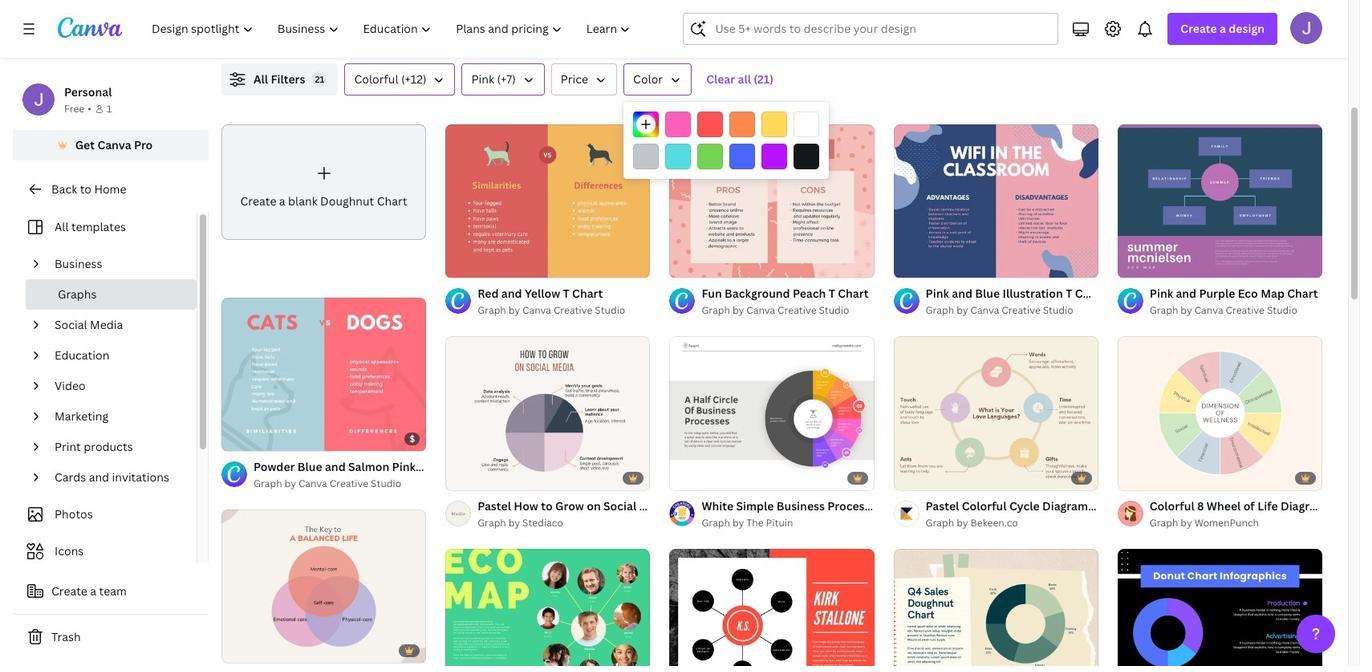 Task type: describe. For each thing, give the bounding box(es) containing it.
and inside the powder blue and salmon pink t chart graph by canva creative studio
[[325, 459, 346, 474]]

circle
[[873, 498, 905, 514]]

stediaco
[[523, 516, 563, 530]]

create a blank doughnut chart
[[240, 193, 408, 209]]

free •
[[64, 102, 91, 116]]

studio inside pink and blue illustration t chart graph by canva creative studio
[[1043, 304, 1074, 317]]

process
[[828, 498, 871, 514]]

by inside the powder blue and salmon pink t chart graph by canva creative studio
[[285, 477, 296, 490]]

sage green beige sales doughnut chart image
[[894, 549, 1099, 666]]

life
[[1258, 498, 1279, 514]]

graph inside "graph by stediaco" link
[[478, 516, 506, 530]]

create a blank doughnut chart link
[[222, 124, 426, 240]]

white simple business process circle graph link
[[702, 498, 941, 515]]

trash
[[51, 629, 81, 645]]

social media
[[55, 317, 123, 332]]

of
[[1244, 498, 1255, 514]]

graph inside the powder blue and salmon pink t chart graph by canva creative studio
[[254, 477, 282, 490]]

chart inside pink and purple eco map chart graph by canva creative studio
[[1288, 286, 1319, 301]]

education link
[[48, 340, 187, 371]]

a for blank
[[279, 193, 286, 209]]

create for create a design
[[1181, 21, 1218, 36]]

36
[[222, 88, 235, 103]]

white simple business process circle graph graph by the pituin
[[702, 498, 941, 530]]

free
[[64, 102, 84, 116]]

price button
[[551, 63, 617, 96]]

purple
[[1200, 286, 1236, 301]]

illustration
[[1003, 286, 1064, 301]]

background
[[725, 286, 790, 301]]

video link
[[48, 371, 187, 401]]

pink (+7)
[[472, 71, 516, 87]]

pastel colorful cycle diagram graph image
[[894, 337, 1099, 490]]

pink (+7) button
[[462, 63, 545, 96]]

photos link
[[22, 499, 187, 530]]

graph by canva creative studio link for blue
[[926, 303, 1099, 319]]

canva inside pink and blue illustration t chart graph by canva creative studio
[[971, 304, 1000, 317]]

graph by bekeen.co link
[[926, 515, 1099, 531]]

graph by stediaco link
[[478, 515, 651, 531]]

graph inside pink and purple eco map chart graph by canva creative studio
[[1150, 304, 1179, 317]]

templates for 36 templates
[[238, 88, 293, 103]]

by inside white simple business process circle graph graph by the pituin
[[733, 516, 744, 530]]

chart inside 'fun background peach t chart graph by canva creative studio'
[[838, 286, 869, 301]]

design
[[1229, 21, 1265, 36]]

create a team button
[[13, 576, 209, 608]]

colorful 8 wheel of life diagram graph image
[[1118, 337, 1323, 490]]

graph by canva creative studio link for and
[[254, 476, 426, 492]]

canva inside red and yellow t chart graph by canva creative studio
[[523, 304, 551, 317]]

eco
[[1238, 286, 1259, 301]]

graph by stediaco
[[478, 516, 563, 530]]

personal
[[64, 84, 112, 100]]

by inside colorful 8 wheel of life diagram graph graph by womenpunch
[[1181, 516, 1193, 530]]

chart inside "element"
[[377, 193, 408, 209]]

media
[[90, 317, 123, 332]]

pink and purple eco map chart image
[[1118, 124, 1323, 278]]

marketing
[[55, 409, 108, 424]]

studio inside the powder blue and salmon pink t chart graph by canva creative studio
[[371, 477, 401, 490]]

pastel colorful cycle diagram graph graph by bekeen.co
[[926, 498, 1125, 530]]

color
[[633, 71, 663, 87]]

get canva pro
[[75, 137, 153, 153]]

create a blank doughnut chart element
[[222, 124, 426, 240]]

graph inside 'fun background peach t chart graph by canva creative studio'
[[702, 304, 731, 317]]

salmon
[[348, 459, 390, 474]]

invitations
[[112, 470, 169, 485]]

education
[[55, 348, 109, 363]]

all filters
[[254, 71, 305, 87]]

all
[[738, 71, 751, 87]]

social
[[55, 317, 87, 332]]

colorful 8 wheel of life diagram graph link
[[1150, 498, 1361, 515]]

yellow
[[525, 286, 560, 301]]

#fd5ebb image
[[666, 112, 691, 137]]

chart inside red and yellow t chart graph by canva creative studio
[[572, 286, 603, 301]]

doughnut charts templates image
[[980, 0, 1323, 22]]

white
[[702, 498, 734, 514]]

create for create a team
[[51, 584, 87, 599]]

powder blue and salmon pink t chart image
[[222, 297, 426, 451]]

8
[[1198, 498, 1205, 514]]

to
[[80, 181, 91, 197]]

colorful (+12)
[[354, 71, 427, 87]]

pink inside the powder blue and salmon pink t chart graph by canva creative studio
[[392, 459, 416, 474]]

all for all filters
[[254, 71, 268, 87]]

and right the cards
[[89, 470, 109, 485]]

products
[[84, 439, 133, 454]]

create a design button
[[1168, 13, 1278, 45]]

back to home
[[51, 181, 126, 197]]

marketing link
[[48, 401, 187, 432]]

by inside pastel colorful cycle diagram graph graph by bekeen.co
[[957, 516, 969, 530]]

the balanced life infographic venn diagram graph image
[[222, 510, 426, 663]]

creative inside red and yellow t chart graph by canva creative studio
[[554, 304, 593, 317]]

clear
[[707, 71, 735, 87]]

graph inside pink and blue illustration t chart graph by canva creative studio
[[926, 304, 955, 317]]

print products link
[[48, 432, 187, 462]]

red black photo eco map chart image
[[670, 549, 875, 666]]

the
[[747, 516, 764, 530]]

diagram inside colorful 8 wheel of life diagram graph graph by womenpunch
[[1281, 498, 1327, 514]]

(+12)
[[401, 71, 427, 87]]

colorful for colorful (+12)
[[354, 71, 399, 87]]

icons link
[[22, 536, 187, 567]]

all templates
[[55, 219, 126, 234]]

by inside 'fun background peach t chart graph by canva creative studio'
[[733, 304, 744, 317]]

21 filter options selected element
[[312, 71, 328, 88]]

colorful (+12) button
[[345, 63, 456, 96]]

pastel
[[926, 498, 960, 514]]

back
[[51, 181, 77, 197]]

by inside red and yellow t chart graph by canva creative studio
[[509, 304, 520, 317]]

colorful inside pastel colorful cycle diagram graph graph by bekeen.co
[[962, 498, 1007, 514]]

templates for all templates
[[71, 219, 126, 234]]

and for pink and blue illustration t chart
[[952, 286, 973, 301]]

cards and invitations link
[[48, 462, 187, 493]]

pastel colorful cycle diagram graph link
[[926, 498, 1125, 515]]

yellow and mint green eco map chart image
[[446, 549, 651, 666]]

top level navigation element
[[141, 13, 645, 45]]

•
[[88, 102, 91, 116]]

21
[[315, 73, 325, 85]]

trash link
[[13, 621, 209, 653]]

and for red and yellow t chart
[[502, 286, 522, 301]]

blue inside the powder blue and salmon pink t chart graph by canva creative studio
[[298, 459, 322, 474]]

pink for pink and purple eco map chart graph by canva creative studio
[[1150, 286, 1174, 301]]

pink and blue illustration t chart link
[[926, 285, 1106, 303]]



Task type: vqa. For each thing, say whether or not it's contained in the screenshot.
Colorful in the Pastel Colorful Cycle Diagram Graph Graph by Bekeen.co
yes



Task type: locate. For each thing, give the bounding box(es) containing it.
canva inside button
[[97, 137, 131, 153]]

and for pink and purple eco map chart
[[1176, 286, 1197, 301]]

pro
[[134, 137, 153, 153]]

t right yellow
[[563, 286, 570, 301]]

doughnut
[[320, 193, 374, 209]]

all up the 36 templates
[[254, 71, 268, 87]]

chart right salmon
[[428, 459, 458, 474]]

2 horizontal spatial colorful
[[1150, 498, 1195, 514]]

all down the back
[[55, 219, 69, 234]]

video
[[55, 378, 86, 393]]

clear all (21)
[[707, 71, 774, 87]]

studio inside red and yellow t chart graph by canva creative studio
[[595, 304, 626, 317]]

graph inside red and yellow t chart graph by canva creative studio
[[478, 304, 506, 317]]

0 vertical spatial create
[[1181, 21, 1218, 36]]

#b612fb image
[[762, 144, 788, 169]]

peach
[[793, 286, 826, 301]]

all for all templates
[[55, 219, 69, 234]]

wheel
[[1207, 498, 1241, 514]]

and left the illustration
[[952, 286, 973, 301]]

by inside pink and purple eco map chart graph by canva creative studio
[[1181, 304, 1193, 317]]

graphs
[[58, 287, 97, 302]]

by left the
[[733, 516, 744, 530]]

graph by canva creative studio link down peach
[[702, 303, 869, 319]]

#74d353 image
[[698, 144, 723, 169]]

create down icons
[[51, 584, 87, 599]]

0 horizontal spatial create
[[51, 584, 87, 599]]

powder blue and salmon pink t chart graph by canva creative studio
[[254, 459, 458, 490]]

t inside 'fun background peach t chart graph by canva creative studio'
[[829, 286, 836, 301]]

cycle
[[1010, 498, 1040, 514]]

#b612fb image
[[762, 144, 788, 169]]

canva down purple
[[1195, 304, 1224, 317]]

by down background
[[733, 304, 744, 317]]

pink inside button
[[472, 71, 495, 87]]

1 horizontal spatial blue
[[976, 286, 1000, 301]]

a left blank
[[279, 193, 286, 209]]

canva inside 'fun background peach t chart graph by canva creative studio'
[[747, 304, 776, 317]]

1 vertical spatial business
[[777, 498, 825, 514]]

chart
[[377, 193, 408, 209], [572, 286, 603, 301], [838, 286, 869, 301], [1075, 286, 1106, 301], [1288, 286, 1319, 301], [428, 459, 458, 474]]

canva inside the powder blue and salmon pink t chart graph by canva creative studio
[[299, 477, 327, 490]]

and left purple
[[1176, 286, 1197, 301]]

1
[[107, 102, 112, 116]]

creative inside the powder blue and salmon pink t chart graph by canva creative studio
[[330, 477, 369, 490]]

create for create a blank doughnut chart
[[240, 193, 276, 209]]

0 horizontal spatial diagram
[[1043, 498, 1089, 514]]

creative down red and yellow t chart link
[[554, 304, 593, 317]]

all
[[254, 71, 268, 87], [55, 219, 69, 234]]

1 vertical spatial all
[[55, 219, 69, 234]]

business up graphs
[[55, 256, 102, 271]]

1 horizontal spatial templates
[[238, 88, 293, 103]]

studio inside 'fun background peach t chart graph by canva creative studio'
[[819, 304, 850, 317]]

add a new color image
[[633, 112, 659, 137], [633, 112, 659, 137]]

blue left the illustration
[[976, 286, 1000, 301]]

by
[[509, 304, 520, 317], [733, 304, 744, 317], [957, 304, 969, 317], [1181, 304, 1193, 317], [285, 477, 296, 490], [509, 516, 520, 530], [733, 516, 744, 530], [957, 516, 969, 530], [1181, 516, 1193, 530]]

create inside create a team button
[[51, 584, 87, 599]]

blue inside pink and blue illustration t chart graph by canva creative studio
[[976, 286, 1000, 301]]

chart right doughnut in the top of the page
[[377, 193, 408, 209]]

womenpunch
[[1195, 516, 1260, 530]]

clear all (21) button
[[699, 63, 782, 96]]

1 vertical spatial blue
[[298, 459, 322, 474]]

1 vertical spatial templates
[[71, 219, 126, 234]]

diagram
[[1043, 498, 1089, 514], [1281, 498, 1327, 514]]

simple
[[736, 498, 774, 514]]

canva down powder blue and salmon pink t chart 'link'
[[299, 477, 327, 490]]

None search field
[[684, 13, 1059, 45]]

create
[[1181, 21, 1218, 36], [240, 193, 276, 209], [51, 584, 87, 599]]

create a team
[[51, 584, 127, 599]]

a for team
[[90, 584, 96, 599]]

graph by canva creative studio link for peach
[[702, 303, 869, 319]]

cards
[[55, 470, 86, 485]]

pink and blue illustration t chart image
[[894, 124, 1099, 278]]

a inside create a design dropdown button
[[1220, 21, 1227, 36]]

studio down salmon
[[371, 477, 401, 490]]

fun background peach t chart image
[[670, 124, 875, 278]]

blue
[[976, 286, 1000, 301], [298, 459, 322, 474]]

graph by canva creative studio link down yellow
[[478, 303, 626, 319]]

#c1c6cb image
[[633, 144, 659, 169], [633, 144, 659, 169]]

business inside white simple business process circle graph graph by the pituin
[[777, 498, 825, 514]]

chart right map
[[1288, 286, 1319, 301]]

(+7)
[[497, 71, 516, 87]]

all templates link
[[22, 212, 187, 242]]

0 horizontal spatial business
[[55, 256, 102, 271]]

a inside create a team button
[[90, 584, 96, 599]]

a inside create a blank doughnut chart "element"
[[279, 193, 286, 209]]

graph by canva creative studio link
[[478, 303, 626, 319], [702, 303, 869, 319], [926, 303, 1099, 319], [1150, 303, 1319, 319], [254, 476, 426, 492]]

2 diagram from the left
[[1281, 498, 1327, 514]]

and inside red and yellow t chart graph by canva creative studio
[[502, 286, 522, 301]]

t right salmon
[[418, 459, 425, 474]]

pink for pink (+7)
[[472, 71, 495, 87]]

black and blue modern doughnut chart graph image
[[1118, 549, 1323, 666]]

canva down background
[[747, 304, 776, 317]]

creative down powder blue and salmon pink t chart 'link'
[[330, 477, 369, 490]]

jacob simon image
[[1291, 12, 1323, 44]]

1 horizontal spatial create
[[240, 193, 276, 209]]

0 horizontal spatial colorful
[[354, 71, 399, 87]]

bekeen.co
[[971, 516, 1018, 530]]

creative down fun background peach t chart link
[[778, 304, 817, 317]]

fun background peach t chart link
[[702, 285, 869, 303]]

powder
[[254, 459, 295, 474]]

0 horizontal spatial all
[[55, 219, 69, 234]]

t right the illustration
[[1066, 286, 1073, 301]]

by down pastel
[[957, 516, 969, 530]]

0 vertical spatial blue
[[976, 286, 1000, 301]]

#fed958 image
[[762, 112, 788, 137], [762, 112, 788, 137]]

create left blank
[[240, 193, 276, 209]]

1 horizontal spatial diagram
[[1281, 498, 1327, 514]]

pink for pink and blue illustration t chart graph by canva creative studio
[[926, 286, 950, 301]]

fun background peach t chart graph by canva creative studio
[[702, 286, 869, 317]]

templates down "all filters"
[[238, 88, 293, 103]]

diagram right cycle
[[1043, 498, 1089, 514]]

a for design
[[1220, 21, 1227, 36]]

diagram right "life"
[[1281, 498, 1327, 514]]

creative inside pink and purple eco map chart graph by canva creative studio
[[1226, 304, 1265, 317]]

diagram inside pastel colorful cycle diagram graph graph by bekeen.co
[[1043, 498, 1089, 514]]

by down pink and purple eco map chart link
[[1181, 304, 1193, 317]]

0 vertical spatial business
[[55, 256, 102, 271]]

canva down yellow
[[523, 304, 551, 317]]

1 vertical spatial create
[[240, 193, 276, 209]]

colorful left (+12)
[[354, 71, 399, 87]]

creative down pink and blue illustration t chart link
[[1002, 304, 1041, 317]]

powder blue and salmon pink t chart link
[[254, 458, 458, 476]]

pink and purple eco map chart graph by canva creative studio
[[1150, 286, 1319, 317]]

blue right powder
[[298, 459, 322, 474]]

0 vertical spatial templates
[[238, 88, 293, 103]]

and right red
[[502, 286, 522, 301]]

creative inside 'fun background peach t chart graph by canva creative studio'
[[778, 304, 817, 317]]

2 vertical spatial a
[[90, 584, 96, 599]]

canva left pro in the top left of the page
[[97, 137, 131, 153]]

studio down red and yellow t chart link
[[595, 304, 626, 317]]

#4a66fb image
[[730, 144, 755, 169], [730, 144, 755, 169]]

social media link
[[48, 310, 187, 340]]

creative inside pink and blue illustration t chart graph by canva creative studio
[[1002, 304, 1041, 317]]

by down powder
[[285, 477, 296, 490]]

graph by canva creative studio link for yellow
[[478, 303, 626, 319]]

create inside create a blank doughnut chart "element"
[[240, 193, 276, 209]]

team
[[99, 584, 127, 599]]

pastel how to grow on social media pie chart infographic graph image
[[446, 337, 651, 490]]

#fe884c image
[[730, 112, 755, 137], [730, 112, 755, 137]]

t inside pink and blue illustration t chart graph by canva creative studio
[[1066, 286, 1073, 301]]

pink and blue illustration t chart graph by canva creative studio
[[926, 286, 1106, 317]]

#55dbe0 image
[[666, 144, 691, 169], [666, 144, 691, 169]]

filters
[[271, 71, 305, 87]]

creative down eco
[[1226, 304, 1265, 317]]

0 horizontal spatial blue
[[298, 459, 322, 474]]

t inside the powder blue and salmon pink t chart graph by canva creative studio
[[418, 459, 425, 474]]

create left design
[[1181, 21, 1218, 36]]

graph by canva creative studio link down salmon
[[254, 476, 426, 492]]

#15181b image
[[794, 144, 820, 169]]

studio inside pink and purple eco map chart graph by canva creative studio
[[1268, 304, 1298, 317]]

2 vertical spatial create
[[51, 584, 87, 599]]

colorful 8 wheel of life diagram graph graph by womenpunch
[[1150, 498, 1361, 530]]

business up graph by the pituin 'link'
[[777, 498, 825, 514]]

t inside red and yellow t chart graph by canva creative studio
[[563, 286, 570, 301]]

and inside pink and purple eco map chart graph by canva creative studio
[[1176, 286, 1197, 301]]

red and yellow t chart link
[[478, 285, 626, 303]]

pink
[[472, 71, 495, 87], [926, 286, 950, 301], [1150, 286, 1174, 301], [392, 459, 416, 474]]

studio down map
[[1268, 304, 1298, 317]]

1 diagram from the left
[[1043, 498, 1089, 514]]

create a design
[[1181, 21, 1265, 36]]

1 horizontal spatial business
[[777, 498, 825, 514]]

by inside pink and blue illustration t chart graph by canva creative studio
[[957, 304, 969, 317]]

#fd5ebb image
[[666, 112, 691, 137]]

colorful up the bekeen.co
[[962, 498, 1007, 514]]

chart inside pink and blue illustration t chart graph by canva creative studio
[[1075, 286, 1106, 301]]

t right peach
[[829, 286, 836, 301]]

graph by canva creative studio link for purple
[[1150, 303, 1319, 319]]

home
[[94, 181, 126, 197]]

red
[[478, 286, 499, 301]]

2 horizontal spatial a
[[1220, 21, 1227, 36]]

by left the stediaco
[[509, 516, 520, 530]]

by down red and yellow t chart link
[[509, 304, 520, 317]]

$
[[410, 433, 415, 445]]

0 vertical spatial a
[[1220, 21, 1227, 36]]

business link
[[48, 249, 187, 279]]

chart right yellow
[[572, 286, 603, 301]]

pink and purple eco map chart link
[[1150, 285, 1319, 303]]

blank
[[288, 193, 318, 209]]

by down pink and blue illustration t chart link
[[957, 304, 969, 317]]

colorful left "8"
[[1150, 498, 1195, 514]]

colorful inside colorful (+12) button
[[354, 71, 399, 87]]

canva down pink and blue illustration t chart link
[[971, 304, 1000, 317]]

graph by canva creative studio link down the illustration
[[926, 303, 1099, 319]]

a left design
[[1220, 21, 1227, 36]]

chart right peach
[[838, 286, 869, 301]]

1 vertical spatial a
[[279, 193, 286, 209]]

colorful inside colorful 8 wheel of life diagram graph graph by womenpunch
[[1150, 498, 1195, 514]]

chart right the illustration
[[1075, 286, 1106, 301]]

0 horizontal spatial a
[[90, 584, 96, 599]]

white simple business process circle graph image
[[670, 337, 875, 490]]

price
[[561, 71, 588, 87]]

print
[[55, 439, 81, 454]]

get canva pro button
[[13, 130, 209, 161]]

canva inside pink and purple eco map chart graph by canva creative studio
[[1195, 304, 1224, 317]]

and inside pink and blue illustration t chart graph by canva creative studio
[[952, 286, 973, 301]]

#fd5152 image
[[698, 112, 723, 137], [698, 112, 723, 137]]

color button
[[624, 63, 692, 96]]

and left salmon
[[325, 459, 346, 474]]

pink inside pink and blue illustration t chart graph by canva creative studio
[[926, 286, 950, 301]]

36 templates
[[222, 88, 293, 103]]

red and yellow t chart graph by canva creative studio
[[478, 286, 626, 317]]

templates down back to home
[[71, 219, 126, 234]]

create inside create a design dropdown button
[[1181, 21, 1218, 36]]

#ffffff image
[[794, 112, 820, 137], [794, 112, 820, 137]]

red and yellow t chart image
[[446, 124, 651, 278]]

get
[[75, 137, 95, 153]]

a left the team
[[90, 584, 96, 599]]

graph by canva creative studio link down eco
[[1150, 303, 1319, 319]]

1 horizontal spatial colorful
[[962, 498, 1007, 514]]

photos
[[55, 507, 93, 522]]

pink inside pink and purple eco map chart graph by canva creative studio
[[1150, 286, 1174, 301]]

1 horizontal spatial a
[[279, 193, 286, 209]]

chart inside the powder blue and salmon pink t chart graph by canva creative studio
[[428, 459, 458, 474]]

Search search field
[[716, 14, 1049, 44]]

by left womenpunch in the right bottom of the page
[[1181, 516, 1193, 530]]

studio down peach
[[819, 304, 850, 317]]

a
[[1220, 21, 1227, 36], [279, 193, 286, 209], [90, 584, 96, 599]]

#74d353 image
[[698, 144, 723, 169]]

#15181b image
[[794, 144, 820, 169]]

icons
[[55, 543, 84, 559]]

map
[[1261, 286, 1285, 301]]

0 horizontal spatial templates
[[71, 219, 126, 234]]

studio
[[595, 304, 626, 317], [819, 304, 850, 317], [1043, 304, 1074, 317], [1268, 304, 1298, 317], [371, 477, 401, 490]]

templates
[[238, 88, 293, 103], [71, 219, 126, 234]]

1 horizontal spatial all
[[254, 71, 268, 87]]

colorful for colorful 8 wheel of life diagram graph graph by womenpunch
[[1150, 498, 1195, 514]]

2 horizontal spatial create
[[1181, 21, 1218, 36]]

studio down the illustration
[[1043, 304, 1074, 317]]

0 vertical spatial all
[[254, 71, 268, 87]]

cards and invitations
[[55, 470, 169, 485]]

colorful
[[354, 71, 399, 87], [962, 498, 1007, 514], [1150, 498, 1195, 514]]



